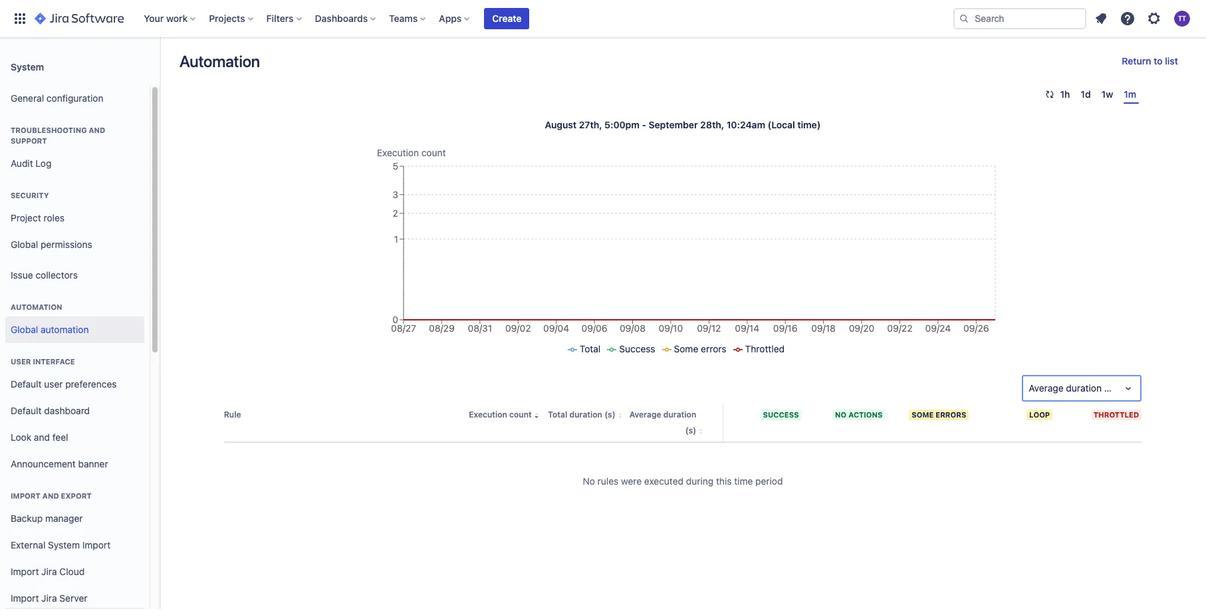 Task type: describe. For each thing, give the bounding box(es) containing it.
import jira cloud link
[[5, 559, 144, 585]]

settings image
[[1147, 11, 1163, 27]]

import down backup manager link
[[82, 539, 111, 550]]

project roles
[[11, 212, 65, 223]]

Search field
[[954, 8, 1087, 29]]

feel
[[52, 431, 68, 443]]

notifications image
[[1094, 11, 1110, 27]]

your
[[144, 13, 164, 24]]

1 vertical spatial execution
[[469, 410, 507, 420]]

1w
[[1102, 88, 1114, 100]]

0 horizontal spatial system
[[11, 61, 44, 72]]

user interface group
[[5, 343, 144, 482]]

27th,
[[579, 119, 602, 130]]

projects button
[[205, 8, 259, 29]]

loop
[[1030, 410, 1051, 419]]

rules
[[598, 476, 619, 487]]

teams button
[[385, 8, 431, 29]]

audit log
[[11, 157, 51, 169]]

august
[[545, 119, 577, 130]]

troubleshooting
[[11, 126, 87, 134]]

dashboards
[[315, 13, 368, 24]]

open image
[[1121, 380, 1137, 396]]

global for global permissions
[[11, 239, 38, 250]]

return to list
[[1122, 55, 1179, 67]]

global permissions
[[11, 239, 92, 250]]

were
[[621, 476, 642, 487]]

errors
[[701, 343, 727, 355]]

default user preferences link
[[5, 371, 144, 398]]

return
[[1122, 55, 1152, 67]]

0 horizontal spatial count
[[422, 147, 446, 158]]

interface
[[33, 357, 75, 366]]

automation
[[41, 324, 89, 335]]

projects
[[209, 13, 245, 24]]

automation inside group
[[11, 303, 62, 311]]

executed
[[644, 476, 684, 487]]

automation group
[[5, 289, 144, 347]]

1h
[[1061, 88, 1071, 100]]

your profile and settings image
[[1175, 11, 1191, 27]]

0 horizontal spatial duration
[[570, 410, 603, 420]]

troubleshooting and support
[[11, 126, 105, 145]]

collectors
[[36, 269, 78, 280]]

permissions
[[41, 239, 92, 250]]

project
[[11, 212, 41, 223]]

default dashboard link
[[5, 398, 144, 424]]

1 vertical spatial average duration (s)
[[630, 410, 697, 436]]

during
[[686, 476, 714, 487]]

(local
[[768, 119, 795, 130]]

rule
[[224, 410, 241, 420]]

filters button
[[263, 8, 307, 29]]

some
[[912, 410, 934, 419]]

backup manager
[[11, 513, 83, 524]]

look and feel
[[11, 431, 68, 443]]

september
[[649, 119, 698, 130]]

manager
[[45, 513, 83, 524]]

roles
[[44, 212, 65, 223]]

default for default user preferences
[[11, 378, 42, 390]]

create button
[[484, 8, 530, 29]]

1 horizontal spatial execution count
[[469, 410, 532, 420]]

audit log link
[[5, 150, 144, 177]]

banner containing your work
[[0, 0, 1207, 37]]

log
[[36, 157, 51, 169]]

throttled
[[1094, 410, 1140, 419]]

time)
[[798, 119, 821, 130]]

period
[[756, 476, 783, 487]]

security
[[11, 191, 49, 200]]

1 vertical spatial average
[[630, 410, 662, 420]]

your work
[[144, 13, 188, 24]]

some errors
[[912, 410, 967, 419]]

support
[[11, 136, 47, 145]]

security group
[[5, 177, 144, 262]]

global automation
[[11, 324, 89, 335]]

external
[[11, 539, 45, 550]]

global permissions link
[[5, 231, 144, 258]]

this
[[716, 476, 732, 487]]

global automation link
[[5, 317, 144, 343]]

backup
[[11, 513, 43, 524]]

and for troubleshooting
[[89, 126, 105, 134]]

appswitcher icon image
[[12, 11, 28, 27]]

no actions
[[835, 410, 883, 419]]

sidebar navigation image
[[145, 53, 174, 80]]



Task type: vqa. For each thing, say whether or not it's contained in the screenshot.
top 'Go to market sample'
no



Task type: locate. For each thing, give the bounding box(es) containing it.
0 horizontal spatial automation
[[11, 303, 62, 311]]

(s)
[[1105, 382, 1116, 394], [605, 410, 616, 420], [686, 426, 697, 436]]

time
[[735, 476, 753, 487]]

2 jira from the top
[[41, 592, 57, 604]]

1 horizontal spatial (s)
[[686, 426, 697, 436]]

filters
[[266, 13, 294, 24]]

1 vertical spatial global
[[11, 324, 38, 335]]

no
[[835, 410, 847, 419]]

duration
[[1067, 382, 1102, 394], [570, 410, 603, 420], [664, 410, 697, 420]]

1 vertical spatial and
[[34, 431, 50, 443]]

import
[[11, 492, 40, 500], [82, 539, 111, 550], [11, 566, 39, 577], [11, 592, 39, 604]]

import jira cloud
[[11, 566, 85, 577]]

dashboards button
[[311, 8, 381, 29]]

and up backup manager
[[42, 492, 59, 500]]

0 horizontal spatial average
[[630, 410, 662, 420]]

1 global from the top
[[11, 239, 38, 250]]

look
[[11, 431, 31, 443]]

banner
[[78, 458, 108, 469]]

0 vertical spatial execution count
[[377, 147, 446, 158]]

teams
[[389, 13, 418, 24]]

default for default dashboard
[[11, 405, 42, 416]]

some
[[674, 343, 699, 355]]

average right total duration (s)
[[630, 410, 662, 420]]

execution
[[377, 147, 419, 158], [469, 410, 507, 420]]

total for total
[[580, 343, 601, 355]]

global inside security group
[[11, 239, 38, 250]]

global down "project"
[[11, 239, 38, 250]]

return to list button
[[1114, 51, 1187, 72]]

average
[[1029, 382, 1064, 394], [630, 410, 662, 420]]

10:24am
[[727, 119, 766, 130]]

execution count
[[377, 147, 446, 158], [469, 410, 532, 420]]

import and export
[[11, 492, 92, 500]]

1 horizontal spatial total
[[580, 343, 601, 355]]

0 vertical spatial total
[[580, 343, 601, 355]]

2 vertical spatial (s)
[[686, 426, 697, 436]]

1 vertical spatial count
[[510, 410, 532, 420]]

0 horizontal spatial execution
[[377, 147, 419, 158]]

1 horizontal spatial average duration (s)
[[1029, 382, 1116, 394]]

list
[[1166, 55, 1179, 67]]

user
[[11, 357, 31, 366]]

average duration (s) up loop
[[1029, 382, 1116, 394]]

global inside "automation" group
[[11, 324, 38, 335]]

import down 'external'
[[11, 566, 39, 577]]

issue
[[11, 269, 33, 280]]

system down manager
[[48, 539, 80, 550]]

average duration (s)
[[1029, 382, 1116, 394], [630, 410, 697, 436]]

1 vertical spatial automation
[[11, 303, 62, 311]]

and down general configuration link
[[89, 126, 105, 134]]

import for import and export
[[11, 492, 40, 500]]

system up the general
[[11, 61, 44, 72]]

configuration
[[47, 92, 103, 103]]

jira software image
[[35, 11, 124, 27], [35, 11, 124, 27]]

jira for server
[[41, 592, 57, 604]]

0 vertical spatial execution
[[377, 147, 419, 158]]

average duration (s) up executed
[[630, 410, 697, 436]]

announcement banner link
[[5, 451, 144, 478]]

1 vertical spatial system
[[48, 539, 80, 550]]

export
[[61, 492, 92, 500]]

1m
[[1124, 88, 1137, 100]]

search image
[[959, 13, 970, 24]]

apps button
[[435, 8, 475, 29]]

announcement banner
[[11, 458, 108, 469]]

preferences
[[65, 378, 117, 390]]

import up backup
[[11, 492, 40, 500]]

2 horizontal spatial (s)
[[1105, 382, 1116, 394]]

1 vertical spatial jira
[[41, 592, 57, 604]]

throttled
[[745, 343, 785, 355]]

and for look
[[34, 431, 50, 443]]

default up look
[[11, 405, 42, 416]]

2 vertical spatial and
[[42, 492, 59, 500]]

0 vertical spatial average duration (s)
[[1029, 382, 1116, 394]]

2 horizontal spatial duration
[[1067, 382, 1102, 394]]

look and feel link
[[5, 424, 144, 451]]

1 horizontal spatial automation
[[180, 52, 260, 71]]

system
[[11, 61, 44, 72], [48, 539, 80, 550]]

global up user
[[11, 324, 38, 335]]

0 horizontal spatial (s)
[[605, 410, 616, 420]]

and
[[89, 126, 105, 134], [34, 431, 50, 443], [42, 492, 59, 500]]

success
[[763, 410, 799, 419]]

1d
[[1081, 88, 1091, 100]]

1 vertical spatial total
[[548, 410, 568, 420]]

0 horizontal spatial total
[[548, 410, 568, 420]]

total
[[580, 343, 601, 355], [548, 410, 568, 420]]

external system import
[[11, 539, 111, 550]]

28th,
[[701, 119, 724, 130]]

5:00pm
[[605, 119, 640, 130]]

automation
[[180, 52, 260, 71], [11, 303, 62, 311]]

announcement
[[11, 458, 76, 469]]

import for import jira server
[[11, 592, 39, 604]]

audit
[[11, 157, 33, 169]]

help image
[[1120, 11, 1136, 27]]

total for total duration (s)
[[548, 410, 568, 420]]

default dashboard
[[11, 405, 90, 416]]

import down import jira cloud
[[11, 592, 39, 604]]

1 horizontal spatial average
[[1029, 382, 1064, 394]]

default
[[11, 378, 42, 390], [11, 405, 42, 416]]

0 vertical spatial (s)
[[1105, 382, 1116, 394]]

0 vertical spatial default
[[11, 378, 42, 390]]

import jira server link
[[5, 585, 144, 609]]

general configuration link
[[5, 85, 144, 112]]

reload image
[[1045, 89, 1055, 100]]

and inside troubleshooting and support
[[89, 126, 105, 134]]

automation down the 'projects'
[[180, 52, 260, 71]]

1 vertical spatial default
[[11, 405, 42, 416]]

august 27th, 5:00pm - september 28th, 10:24am (local time)
[[545, 119, 821, 130]]

apps
[[439, 13, 462, 24]]

import jira server
[[11, 592, 87, 604]]

banner
[[0, 0, 1207, 37]]

to
[[1154, 55, 1163, 67]]

cloud
[[59, 566, 85, 577]]

duration inside average duration (s)
[[664, 410, 697, 420]]

dashboard
[[44, 405, 90, 416]]

global
[[11, 239, 38, 250], [11, 324, 38, 335]]

project roles link
[[5, 205, 144, 231]]

global for global automation
[[11, 324, 38, 335]]

user
[[44, 378, 63, 390]]

1 jira from the top
[[41, 566, 57, 577]]

general configuration
[[11, 92, 103, 103]]

work
[[166, 13, 188, 24]]

0 horizontal spatial execution count
[[377, 147, 446, 158]]

1 horizontal spatial system
[[48, 539, 80, 550]]

success
[[619, 343, 656, 355]]

jira
[[41, 566, 57, 577], [41, 592, 57, 604]]

1 horizontal spatial duration
[[664, 410, 697, 420]]

1 horizontal spatial count
[[510, 410, 532, 420]]

1 default from the top
[[11, 378, 42, 390]]

automation up global automation
[[11, 303, 62, 311]]

average up loop
[[1029, 382, 1064, 394]]

jira left 'server'
[[41, 592, 57, 604]]

1 vertical spatial (s)
[[605, 410, 616, 420]]

no rules were executed during this time period
[[583, 476, 783, 487]]

total duration (s)
[[548, 410, 616, 420]]

some errors
[[674, 343, 727, 355]]

2 global from the top
[[11, 324, 38, 335]]

primary element
[[8, 0, 954, 37]]

actions
[[849, 410, 883, 419]]

and left feel
[[34, 431, 50, 443]]

system inside import and export group
[[48, 539, 80, 550]]

import and export group
[[5, 478, 144, 609]]

troubleshooting and support group
[[5, 112, 144, 181]]

backup manager link
[[5, 506, 144, 532]]

count
[[422, 147, 446, 158], [510, 410, 532, 420]]

0 vertical spatial and
[[89, 126, 105, 134]]

create
[[492, 13, 522, 24]]

and for import
[[42, 492, 59, 500]]

issue collectors
[[11, 269, 78, 280]]

2 default from the top
[[11, 405, 42, 416]]

1 horizontal spatial execution
[[469, 410, 507, 420]]

issue collectors link
[[5, 262, 144, 289]]

0 vertical spatial count
[[422, 147, 446, 158]]

import for import jira cloud
[[11, 566, 39, 577]]

and inside the user interface group
[[34, 431, 50, 443]]

jira left the cloud
[[41, 566, 57, 577]]

external system import link
[[5, 532, 144, 559]]

0 vertical spatial jira
[[41, 566, 57, 577]]

0 vertical spatial average
[[1029, 382, 1064, 394]]

jira for cloud
[[41, 566, 57, 577]]

0 vertical spatial system
[[11, 61, 44, 72]]

user interface
[[11, 357, 75, 366]]

0 horizontal spatial average duration (s)
[[630, 410, 697, 436]]

default down user
[[11, 378, 42, 390]]

1 vertical spatial execution count
[[469, 410, 532, 420]]

no
[[583, 476, 595, 487]]

0 vertical spatial global
[[11, 239, 38, 250]]

0 vertical spatial automation
[[180, 52, 260, 71]]



